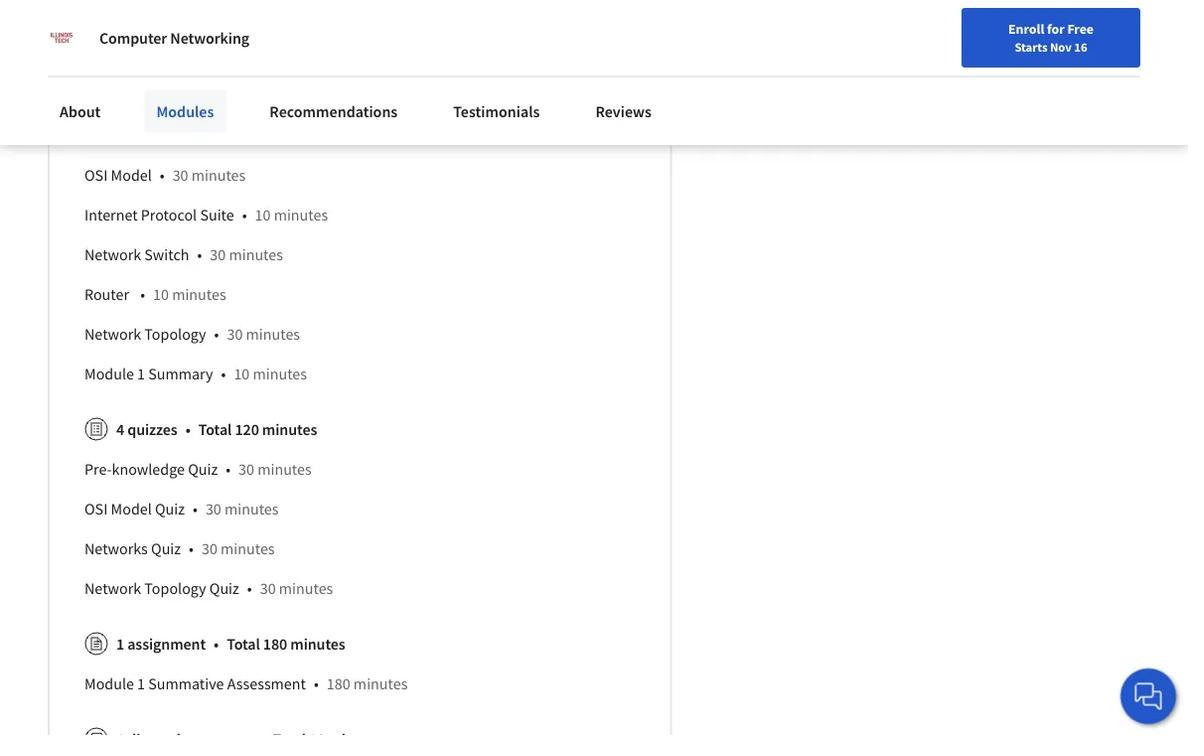 Task type: describe. For each thing, give the bounding box(es) containing it.
osi model quiz • 30 minutes
[[84, 499, 279, 519]]

software
[[84, 125, 144, 145]]

• up module 1 summary • 10 minutes on the left of page
[[214, 324, 219, 344]]

• total 120 minutes
[[185, 419, 317, 439]]

knowledge
[[112, 459, 185, 479]]

show notifications image
[[993, 65, 1017, 88]]

internet
[[84, 205, 138, 225]]

network for network topology
[[84, 324, 141, 344]]

• right quizzes
[[185, 419, 191, 439]]

10 down switch at the top of page
[[153, 284, 169, 304]]

chat with us image
[[1133, 681, 1164, 712]]

• total 180 minutes
[[214, 634, 345, 654]]

illinois tech image
[[48, 24, 76, 52]]

readings
[[127, 46, 186, 66]]

career
[[738, 63, 776, 80]]

120
[[235, 419, 259, 439]]

syllabus • 10 minutes
[[84, 86, 234, 106]]

• up '• total 180 minutes'
[[247, 578, 252, 598]]

nov
[[1050, 39, 1072, 55]]

summary
[[148, 364, 213, 384]]

enroll
[[1008, 20, 1045, 38]]

module for module 1 summary
[[84, 364, 134, 384]]

shopping cart: 1 item image
[[796, 55, 834, 86]]

assignment
[[127, 634, 206, 654]]

4 quizzes
[[116, 419, 177, 439]]

find your new career
[[652, 63, 776, 80]]

about
[[60, 101, 101, 121]]

starts
[[1015, 39, 1048, 55]]

quizzes
[[127, 419, 177, 439]]

• down • total 120 minutes
[[226, 459, 231, 479]]

pre-
[[84, 459, 112, 479]]

topology for quiz
[[144, 578, 206, 598]]

10 down readings
[[161, 86, 177, 106]]

osi for osi model
[[84, 165, 108, 185]]

networking
[[170, 28, 249, 48]]

network for network topology quiz
[[84, 578, 141, 598]]

1 vertical spatial 1
[[116, 634, 124, 654]]

module for module 1 summative assessment
[[84, 674, 134, 694]]

for
[[32, 10, 54, 30]]

10 right suite
[[255, 205, 271, 225]]

1 for summary
[[137, 364, 145, 384]]

30 down pre-knowledge quiz • 30 minutes
[[206, 499, 221, 519]]

• up protocol
[[160, 165, 165, 185]]

for individuals
[[32, 10, 132, 30]]

quiz for knowledge
[[188, 459, 218, 479]]

recommendations link
[[258, 89, 410, 133]]

• right readings
[[194, 46, 199, 66]]

• right assessment
[[314, 674, 319, 694]]

testimonials
[[453, 101, 540, 121]]

new
[[709, 63, 735, 80]]

reviews link
[[584, 89, 664, 133]]

network topology quiz • 30 minutes
[[84, 578, 333, 598]]

• left the "modules" at left
[[149, 86, 153, 106]]

1 assignment
[[116, 634, 206, 654]]

• right "requirements"
[[248, 125, 252, 145]]

recommendations
[[270, 101, 398, 121]]

free
[[1067, 20, 1094, 38]]

coursera image
[[10, 56, 136, 88]]

140
[[243, 46, 267, 66]]

• right the router
[[140, 284, 145, 304]]

find your new career link
[[642, 60, 786, 84]]

30 up module 1 summary • 10 minutes on the left of page
[[227, 324, 243, 344]]

• right suite
[[242, 205, 247, 225]]

• down osi model quiz • 30 minutes
[[189, 539, 194, 559]]

find
[[652, 63, 678, 80]]

30 up protocol
[[173, 165, 188, 185]]

summative
[[148, 674, 224, 694]]

network topology • 30 minutes
[[84, 324, 300, 344]]

• down pre-knowledge quiz • 30 minutes
[[193, 499, 198, 519]]

10 down recommendations on the left of the page
[[260, 125, 276, 145]]



Task type: locate. For each thing, give the bounding box(es) containing it.
network for network switch
[[84, 245, 141, 264]]

30 up '• total 180 minutes'
[[260, 578, 276, 598]]

osi model • 30 minutes
[[84, 165, 246, 185]]

network down internet
[[84, 245, 141, 264]]

model up networks at the left bottom of page
[[111, 499, 152, 519]]

osi down pre-
[[84, 499, 108, 519]]

topology for •
[[144, 324, 206, 344]]

english button
[[844, 40, 964, 104]]

your
[[680, 63, 707, 80]]

networks quiz • 30 minutes
[[84, 539, 275, 559]]

8
[[116, 46, 124, 66]]

module up 4
[[84, 364, 134, 384]]

1 vertical spatial network
[[84, 324, 141, 344]]

about link
[[48, 89, 113, 133]]

network down networks at the left bottom of page
[[84, 578, 141, 598]]

2 model from the top
[[111, 499, 152, 519]]

topology
[[144, 324, 206, 344], [144, 578, 206, 598]]

1 vertical spatial total
[[198, 419, 232, 439]]

modules
[[156, 101, 214, 121]]

• total 140 minutes
[[194, 46, 325, 66]]

None search field
[[251, 52, 420, 92]]

1 osi from the top
[[84, 165, 108, 185]]

quiz
[[188, 459, 218, 479], [155, 499, 185, 519], [151, 539, 181, 559], [209, 578, 239, 598]]

testimonials link
[[441, 89, 552, 133]]

1 vertical spatial 180
[[327, 674, 350, 694]]

network down the router
[[84, 324, 141, 344]]

osi up internet
[[84, 165, 108, 185]]

model down software
[[111, 165, 152, 185]]

pre-knowledge quiz • 30 minutes
[[84, 459, 312, 479]]

individuals
[[57, 10, 132, 30]]

total left 120
[[198, 419, 232, 439]]

quiz down osi model quiz • 30 minutes
[[151, 539, 181, 559]]

switch
[[144, 245, 189, 264]]

module
[[84, 364, 134, 384], [84, 674, 134, 694]]

software requirements • 10 minutes
[[84, 125, 334, 145]]

1 network from the top
[[84, 245, 141, 264]]

suite
[[200, 205, 234, 225]]

2 vertical spatial network
[[84, 578, 141, 598]]

1 topology from the top
[[144, 324, 206, 344]]

0 vertical spatial network
[[84, 245, 141, 264]]

router
[[84, 284, 129, 304]]

8 readings
[[116, 46, 186, 66]]

minutes
[[270, 46, 325, 66], [180, 86, 234, 106], [279, 125, 334, 145], [192, 165, 246, 185], [274, 205, 328, 225], [229, 245, 283, 264], [172, 284, 226, 304], [246, 324, 300, 344], [253, 364, 307, 384], [262, 419, 317, 439], [258, 459, 312, 479], [225, 499, 279, 519], [221, 539, 275, 559], [279, 578, 333, 598], [290, 634, 345, 654], [354, 674, 408, 694]]

total left 140
[[207, 46, 240, 66]]

total for total 120 minutes
[[198, 419, 232, 439]]

1 down the 1 assignment
[[137, 674, 145, 694]]

osi for osi model quiz
[[84, 499, 108, 519]]

2 vertical spatial total
[[227, 634, 260, 654]]

1 vertical spatial model
[[111, 499, 152, 519]]

30 down suite
[[210, 245, 226, 264]]

180
[[263, 634, 287, 654], [327, 674, 350, 694]]

0 vertical spatial 180
[[263, 634, 287, 654]]

2 module from the top
[[84, 674, 134, 694]]

syllabus
[[84, 86, 141, 106]]

osi
[[84, 165, 108, 185], [84, 499, 108, 519]]

router • 10 minutes
[[84, 284, 226, 304]]

computer networking
[[99, 28, 249, 48]]

3 network from the top
[[84, 578, 141, 598]]

30
[[173, 165, 188, 185], [210, 245, 226, 264], [227, 324, 243, 344], [239, 459, 254, 479], [206, 499, 221, 519], [202, 539, 217, 559], [260, 578, 276, 598]]

quiz up osi model quiz • 30 minutes
[[188, 459, 218, 479]]

0 vertical spatial module
[[84, 364, 134, 384]]

network
[[84, 245, 141, 264], [84, 324, 141, 344], [84, 578, 141, 598]]

1 module from the top
[[84, 364, 134, 384]]

4
[[116, 419, 124, 439]]

10 up 120
[[234, 364, 250, 384]]

model for •
[[111, 165, 152, 185]]

1 left "summary"
[[137, 364, 145, 384]]

0 vertical spatial topology
[[144, 324, 206, 344]]

180 up assessment
[[263, 634, 287, 654]]

total
[[207, 46, 240, 66], [198, 419, 232, 439], [227, 634, 260, 654]]

module 1 summative assessment • 180 minutes
[[84, 674, 408, 694]]

1 vertical spatial topology
[[144, 578, 206, 598]]

10
[[161, 86, 177, 106], [260, 125, 276, 145], [255, 205, 271, 225], [153, 284, 169, 304], [234, 364, 250, 384]]

quiz for topology
[[209, 578, 239, 598]]

1 vertical spatial module
[[84, 674, 134, 694]]

1 model from the top
[[111, 165, 152, 185]]

for
[[1047, 20, 1065, 38]]

quiz down networks quiz • 30 minutes
[[209, 578, 239, 598]]

• right switch at the top of page
[[197, 245, 202, 264]]

0 vertical spatial model
[[111, 165, 152, 185]]

enroll for free starts nov 16
[[1008, 20, 1094, 55]]

1 horizontal spatial 180
[[327, 674, 350, 694]]

quiz for model
[[155, 499, 185, 519]]

2 osi from the top
[[84, 499, 108, 519]]

topology down networks quiz • 30 minutes
[[144, 578, 206, 598]]

modules link
[[144, 89, 226, 133]]

total for total 180 minutes
[[227, 634, 260, 654]]

requirements
[[147, 125, 240, 145]]

english
[[880, 62, 928, 82]]

network switch • 30 minutes
[[84, 245, 283, 264]]

30 down 120
[[239, 459, 254, 479]]

180 down '• total 180 minutes'
[[327, 674, 350, 694]]

1
[[137, 364, 145, 384], [116, 634, 124, 654], [137, 674, 145, 694]]

1 left assignment
[[116, 634, 124, 654]]

internet protocol suite • 10 minutes
[[84, 205, 328, 225]]

quiz up networks quiz • 30 minutes
[[155, 499, 185, 519]]

16
[[1074, 39, 1088, 55]]

module 1 summary • 10 minutes
[[84, 364, 307, 384]]

networks
[[84, 539, 148, 559]]

1 for summative
[[137, 674, 145, 694]]

0 vertical spatial total
[[207, 46, 240, 66]]

30 up network topology quiz • 30 minutes
[[202, 539, 217, 559]]

•
[[194, 46, 199, 66], [149, 86, 153, 106], [248, 125, 252, 145], [160, 165, 165, 185], [242, 205, 247, 225], [197, 245, 202, 264], [140, 284, 145, 304], [214, 324, 219, 344], [221, 364, 226, 384], [185, 419, 191, 439], [226, 459, 231, 479], [193, 499, 198, 519], [189, 539, 194, 559], [247, 578, 252, 598], [214, 634, 219, 654], [314, 674, 319, 694]]

• right "summary"
[[221, 364, 226, 384]]

2 topology from the top
[[144, 578, 206, 598]]

module down the 1 assignment
[[84, 674, 134, 694]]

0 vertical spatial osi
[[84, 165, 108, 185]]

total for total 140 minutes
[[207, 46, 240, 66]]

• right assignment
[[214, 634, 219, 654]]

2 network from the top
[[84, 324, 141, 344]]

1 vertical spatial osi
[[84, 499, 108, 519]]

0 horizontal spatial 180
[[263, 634, 287, 654]]

model for quiz
[[111, 499, 152, 519]]

computer
[[99, 28, 167, 48]]

topology up "summary"
[[144, 324, 206, 344]]

reviews
[[596, 101, 652, 121]]

2 vertical spatial 1
[[137, 674, 145, 694]]

protocol
[[141, 205, 197, 225]]

total up module 1 summative assessment • 180 minutes on the left bottom of the page
[[227, 634, 260, 654]]

0 vertical spatial 1
[[137, 364, 145, 384]]

model
[[111, 165, 152, 185], [111, 499, 152, 519]]

assessment
[[227, 674, 306, 694]]



Task type: vqa. For each thing, say whether or not it's contained in the screenshot.
Courses to the left
no



